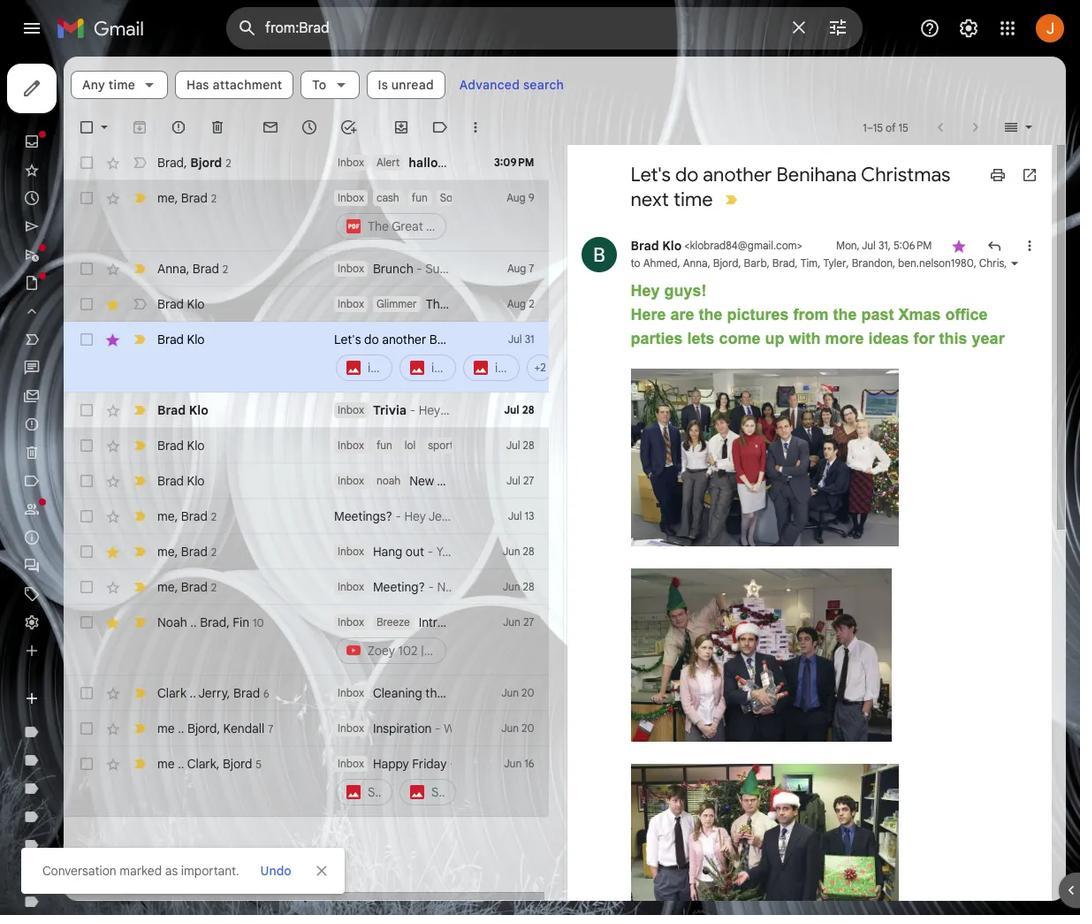 Task type: locate. For each thing, give the bounding box(es) containing it.
3 important mainly because you often read messages with this label. switch from the top
[[131, 685, 149, 702]]

1 vertical spatial jul 28
[[507, 439, 535, 452]]

another down glimmer
[[382, 332, 427, 348]]

Search mail text field
[[265, 19, 778, 37]]

0 vertical spatial add attachment to drive image.png image
[[834, 513, 851, 530]]

2 vertical spatial image.png image
[[631, 764, 899, 916]]

bjord
[[190, 154, 222, 170], [714, 257, 739, 270], [188, 721, 217, 736], [223, 756, 252, 772]]

klo for seventh row
[[187, 473, 205, 489]]

<
[[685, 239, 690, 252]]

cell
[[334, 189, 527, 242], [334, 755, 460, 809]]

5 brad klo from the top
[[157, 473, 205, 489]]

attachment
[[213, 77, 282, 93]]

next
[[631, 188, 669, 211], [545, 332, 570, 348]]

10 row from the top
[[64, 570, 549, 605]]

8 inbox from the top
[[338, 545, 364, 558]]

3 brad klo from the top
[[157, 402, 209, 418]]

1 vertical spatial jun 20
[[502, 722, 535, 735]]

inbox left inspiration
[[338, 722, 364, 735]]

2 vertical spatial download attachment image.png image
[[798, 891, 816, 909]]

3 me , brad 2 from the top
[[157, 544, 217, 560]]

the up "lets"
[[699, 306, 723, 324]]

0 vertical spatial next
[[631, 188, 669, 211]]

7 row from the top
[[64, 464, 549, 499]]

12 row from the top
[[64, 676, 549, 711]]

inbox cleaning the office
[[338, 686, 482, 701]]

row containing anna
[[64, 251, 549, 287]]

important mainly because you often read messages with this label. switch for clark
[[131, 685, 149, 702]]

important mainly because you often read messages with this label. switch left noah
[[131, 614, 149, 632]]

introducing zoey 102, streaming now! cell
[[334, 614, 631, 667]]

brad klo for new schedule
[[157, 473, 205, 489]]

0 horizontal spatial next
[[545, 332, 570, 348]]

1 vertical spatial add attachment to drive image.png image
[[827, 709, 844, 725]]

1 vertical spatial let's
[[334, 332, 361, 348]]

klo for 11th row from the bottom of the let's do another benihana christmas next time main content
[[187, 296, 205, 312]]

advanced search options image
[[821, 10, 856, 45]]

4 me from the top
[[157, 579, 175, 595]]

2 me from the top
[[157, 508, 175, 524]]

main menu image
[[21, 18, 42, 39]]

the left office
[[426, 686, 444, 701]]

download attachment image.png image for add attachment to drive image.png corresponding to bottommost save to photos
[[798, 891, 816, 909]]

5 important mainly because it was sent directly to you. switch from the top
[[131, 543, 149, 561]]

2 15 from the left
[[899, 121, 909, 134]]

1 jun 20 from the top
[[502, 686, 535, 700]]

add attachment to drive image.png image for the topmost save to photos
[[834, 513, 851, 530]]

not important switch
[[131, 295, 149, 313]]

halloween
[[409, 155, 470, 171]]

1 vertical spatial 27
[[524, 616, 535, 629]]

- right meetings?
[[396, 509, 401, 525]]

2 cell from the top
[[334, 755, 460, 809]]

brad inside brad klo row
[[157, 438, 184, 454]]

benihana inside let's do another benihana christmas next time
[[777, 163, 858, 187]]

0 vertical spatial christmas
[[862, 163, 951, 187]]

delete image
[[209, 119, 226, 136]]

row containing brad
[[64, 145, 549, 180]]

0 vertical spatial benihana
[[777, 163, 858, 187]]

2 aug from the top
[[508, 262, 527, 275]]

bjord up "me .. clark , bjord 5"
[[188, 721, 217, 736]]

1 vertical spatial another
[[382, 332, 427, 348]]

inbox left glimmer
[[338, 297, 364, 310]]

- inside cell
[[450, 756, 456, 772]]

1 horizontal spatial next
[[631, 188, 669, 211]]

move to inbox image
[[393, 119, 410, 136]]

0 vertical spatial jun 28
[[503, 545, 535, 558]]

7 right kendall
[[268, 722, 274, 736]]

noah
[[377, 474, 401, 487]]

15 right the of
[[899, 121, 909, 134]]

28 up jul 27 on the bottom left of the page
[[523, 439, 535, 452]]

inbox left cleaning
[[338, 686, 364, 700]]

the up the more
[[834, 306, 858, 324]]

the inside row
[[426, 686, 444, 701]]

1 brad klo from the top
[[157, 296, 205, 312]]

27 right the zoey in the left of the page
[[524, 616, 535, 629]]

important mainly because you often read messages with this label. switch for noah
[[131, 614, 149, 632]]

3 aug from the top
[[508, 297, 526, 310]]

3 inbox from the top
[[338, 262, 364, 275]]

me .. bjord , kendall 7
[[157, 721, 274, 736]]

inbox left noah
[[338, 474, 364, 487]]

do up <
[[676, 163, 699, 187]]

0 vertical spatial download attachment image.png image
[[798, 513, 816, 532]]

image.png image for add attachment to drive image.png related to the topmost save to photos's "download attachment image.png"
[[631, 368, 899, 546]]

come
[[720, 330, 761, 348]]

1 vertical spatial fun
[[377, 439, 393, 452]]

jun
[[503, 545, 521, 558], [503, 580, 521, 594], [503, 616, 521, 629], [502, 686, 519, 700], [502, 722, 519, 735], [505, 757, 522, 770]]

0 vertical spatial fun
[[412, 191, 428, 204]]

inbox left breeze
[[338, 616, 364, 629]]

lol
[[405, 439, 416, 452]]

inbox left cash
[[338, 191, 364, 204]]

schedule
[[437, 473, 490, 489]]

any
[[82, 77, 105, 93]]

0 horizontal spatial 7
[[268, 722, 274, 736]]

4 brad klo from the top
[[157, 438, 205, 454]]

12 inbox from the top
[[338, 722, 364, 735]]

0 vertical spatial 20
[[522, 686, 535, 700]]

2 vertical spatial important mainly because you often read messages with this label. switch
[[131, 685, 149, 702]]

None checkbox
[[78, 720, 96, 738]]

important mainly because it was sent directly to you. switch
[[131, 189, 149, 207], [131, 402, 149, 419], [131, 437, 149, 455], [131, 508, 149, 525], [131, 543, 149, 561], [131, 579, 149, 596]]

jul down let's do another benihana christmas next time cell on the top of the page
[[504, 403, 520, 417]]

time up <
[[674, 188, 714, 211]]

28 for hang out
[[523, 545, 535, 558]]

another up klobrad84@gmail.com on the right of the page
[[704, 163, 773, 187]]

0 horizontal spatial clark
[[157, 685, 187, 701]]

bjord down brad klo cell
[[714, 257, 739, 270]]

- right out
[[428, 544, 434, 560]]

2 horizontal spatial time
[[674, 188, 714, 211]]

brad klo row
[[64, 428, 549, 464]]

inbox inside "inbox hang out -"
[[338, 545, 364, 558]]

of
[[886, 121, 896, 134]]

benihana down the dundies
[[430, 332, 482, 348]]

2 important mainly because it was sent directly to you. switch from the top
[[131, 402, 149, 419]]

to
[[631, 257, 641, 270]]

another inside 'link'
[[382, 332, 427, 348]]

important mainly because you often read messages with this label. switch
[[131, 260, 149, 278], [131, 614, 149, 632], [131, 685, 149, 702]]

0 vertical spatial time
[[109, 77, 135, 93]]

2 for brunch
[[223, 262, 228, 276]]

let's do another benihana christmas next time link
[[334, 331, 598, 349]]

let's do another benihana christmas next time
[[631, 163, 951, 211], [334, 332, 598, 348]]

.. down me .. bjord , kendall 7 on the bottom left
[[178, 756, 184, 772]]

1 horizontal spatial time
[[573, 332, 598, 348]]

1 vertical spatial christmas
[[485, 332, 542, 348]]

2 for -
[[211, 510, 217, 523]]

inbox left trivia
[[338, 403, 364, 417]]

- right friday
[[450, 756, 456, 772]]

27
[[524, 474, 535, 487], [524, 616, 535, 629]]

jul up the jul 13 on the bottom of page
[[507, 474, 521, 487]]

..
[[190, 614, 197, 630], [190, 685, 196, 701], [178, 721, 184, 736], [178, 756, 184, 772]]

1 vertical spatial clark
[[187, 756, 216, 772]]

inbox inside inbox meeting? -
[[338, 580, 364, 594]]

do down glimmer
[[364, 332, 379, 348]]

jul inside cell
[[863, 239, 877, 252]]

noah .. brad , fin 10
[[157, 614, 264, 630]]

office
[[946, 306, 989, 324]]

20 right office
[[522, 686, 535, 700]]

15 left the of
[[874, 121, 884, 134]]

the dundies
[[426, 296, 496, 312]]

0 horizontal spatial christmas
[[485, 332, 542, 348]]

0 vertical spatial do
[[676, 163, 699, 187]]

1 horizontal spatial christmas
[[862, 163, 951, 187]]

clark left jerry
[[157, 685, 187, 701]]

1 inbox from the top
[[338, 156, 364, 169]]

0 vertical spatial jun 20
[[502, 686, 535, 700]]

inbox inside inbox happy friday -
[[338, 757, 364, 770]]

1 important mainly because it was sent directly to you. switch from the top
[[131, 189, 149, 207]]

aug left the "9"
[[507, 191, 526, 204]]

meetings? -
[[334, 509, 405, 525]]

None search field
[[226, 7, 863, 50]]

27 up 13
[[524, 474, 535, 487]]

time right any
[[109, 77, 135, 93]]

inbox down inbox trivia -
[[338, 439, 364, 452]]

aug 7
[[508, 262, 535, 275]]

9 inbox from the top
[[338, 580, 364, 594]]

1 horizontal spatial another
[[704, 163, 773, 187]]

time right 31
[[573, 332, 598, 348]]

pictures
[[728, 306, 790, 324]]

jul 13
[[508, 510, 535, 523]]

2 me , brad 2 from the top
[[157, 508, 217, 524]]

14 row from the top
[[64, 747, 549, 817]]

1 vertical spatial important mainly because you often read messages with this label. switch
[[131, 614, 149, 632]]

4 row from the top
[[64, 287, 549, 322]]

ideas
[[869, 330, 910, 348]]

1 vertical spatial 7
[[268, 722, 274, 736]]

important mainly because you often read messages with this label. switch for anna
[[131, 260, 149, 278]]

clark down me .. bjord , kendall 7 on the bottom left
[[187, 756, 216, 772]]

0 horizontal spatial the
[[426, 686, 444, 701]]

7 inbox from the top
[[338, 474, 364, 487]]

alert
[[21, 41, 1053, 894]]

1 vertical spatial let's do another benihana christmas next time
[[334, 332, 598, 348]]

2 vertical spatial time
[[573, 332, 598, 348]]

1 vertical spatial download attachment image.png image
[[791, 709, 809, 727]]

cell for 2
[[334, 189, 527, 242]]

2 inside anna , brad 2
[[223, 262, 228, 276]]

cell containing inbox
[[334, 189, 527, 242]]

show details image
[[1010, 258, 1020, 269]]

inbox left happy
[[338, 757, 364, 770]]

2 for hang out
[[211, 545, 217, 559]]

0 horizontal spatial let's
[[334, 332, 361, 348]]

inbox inside the "introducing zoey 102, streaming now!" cell
[[338, 616, 364, 629]]

brad klo
[[157, 296, 205, 312], [157, 332, 205, 348], [157, 402, 209, 418], [157, 438, 205, 454], [157, 473, 205, 489]]

4 me , brad 2 from the top
[[157, 579, 217, 595]]

1 vertical spatial next
[[545, 332, 570, 348]]

10 inbox from the top
[[338, 616, 364, 629]]

purple star image
[[950, 237, 968, 255]]

year
[[973, 330, 1005, 348]]

klo for 9th row from the bottom
[[189, 402, 209, 418]]

brad klo for trivia
[[157, 402, 209, 418]]

3 row from the top
[[64, 251, 549, 287]]

jun 28 up jun 27
[[503, 580, 535, 594]]

11 row from the top
[[64, 605, 631, 676]]

3 important mainly because it was sent directly to you. switch from the top
[[131, 437, 149, 455]]

cell down inspiration
[[334, 755, 460, 809]]

0 horizontal spatial time
[[109, 77, 135, 93]]

1 cell from the top
[[334, 189, 527, 242]]

0 horizontal spatial do
[[364, 332, 379, 348]]

0 horizontal spatial fun
[[377, 439, 393, 452]]

jun 28 down the jul 13 on the bottom of page
[[503, 545, 535, 558]]

2 for halloween movies
[[226, 156, 231, 169]]

important according to google magic. switch
[[131, 472, 149, 490]]

any time button
[[71, 71, 168, 99]]

5:06 pm
[[894, 239, 933, 252]]

aug
[[507, 191, 526, 204], [508, 262, 527, 275], [508, 297, 526, 310]]

let's do another benihana christmas next time main content
[[64, 57, 1081, 916]]

6 important mainly because it was sent directly to you. switch from the top
[[131, 579, 149, 596]]

jun 28 for out
[[503, 545, 535, 558]]

3 image.png image from the top
[[631, 764, 899, 916]]

add attachment to drive image.png image for bottommost save to photos
[[834, 891, 851, 908]]

next up ahmed in the right top of the page
[[631, 188, 669, 211]]

1 horizontal spatial let's do another benihana christmas next time
[[631, 163, 951, 211]]

1 vertical spatial cell
[[334, 755, 460, 809]]

.. up "me .. clark , bjord 5"
[[178, 721, 184, 736]]

fun right cash
[[412, 191, 428, 204]]

6 inbox from the top
[[338, 439, 364, 452]]

- right 'brunch'
[[417, 261, 423, 277]]

out
[[406, 544, 425, 560]]

inbox left 'brunch'
[[338, 262, 364, 275]]

navigation
[[0, 57, 212, 916]]

0 vertical spatial important mainly because you often read messages with this label. switch
[[131, 260, 149, 278]]

advanced search button
[[453, 69, 572, 101]]

fun inside brad klo row
[[377, 439, 393, 452]]

more
[[826, 330, 865, 348]]

2 inbox from the top
[[338, 191, 364, 204]]

5 me from the top
[[157, 721, 175, 736]]

0 vertical spatial let's do another benihana christmas next time
[[631, 163, 951, 211]]

jul
[[863, 239, 877, 252], [508, 333, 522, 346], [504, 403, 520, 417], [507, 439, 521, 452], [507, 474, 521, 487], [508, 510, 522, 523]]

6 row from the top
[[64, 393, 549, 428]]

jun 27
[[503, 616, 535, 629]]

5 inbox from the top
[[338, 403, 364, 417]]

jul 28 down '+2' button
[[504, 403, 535, 417]]

3 me from the top
[[157, 544, 175, 560]]

0 vertical spatial cell
[[334, 189, 527, 242]]

28 up 102,
[[523, 580, 535, 594]]

the
[[699, 306, 723, 324], [834, 306, 858, 324], [426, 686, 444, 701]]

7 up the aug 2
[[529, 262, 535, 275]]

1 important mainly because you often read messages with this label. switch from the top
[[131, 260, 149, 278]]

0 horizontal spatial another
[[382, 332, 427, 348]]

settings image
[[959, 18, 980, 39]]

klo for fifth row from the top
[[187, 332, 205, 348]]

aug up the aug 2
[[508, 262, 527, 275]]

2 vertical spatial add attachment to drive image.png image
[[834, 891, 851, 908]]

cell containing happy friday
[[334, 755, 460, 809]]

more image
[[467, 119, 485, 136]]

image.png image
[[631, 368, 899, 546], [631, 568, 892, 742], [631, 764, 899, 916]]

1 vertical spatial image.png image
[[631, 568, 892, 742]]

1 horizontal spatial 15
[[899, 121, 909, 134]]

1 vertical spatial aug
[[508, 262, 527, 275]]

1 20 from the top
[[522, 686, 535, 700]]

ahmed
[[644, 257, 678, 270]]

2 important mainly because you often read messages with this label. switch from the top
[[131, 614, 149, 632]]

jun 20 right office
[[502, 686, 535, 700]]

save to photos image
[[869, 514, 887, 531], [862, 709, 880, 727], [869, 891, 887, 909]]

1 jun 28 from the top
[[503, 545, 535, 558]]

do
[[676, 163, 699, 187], [364, 332, 379, 348]]

-
[[417, 261, 423, 277], [410, 402, 416, 418], [396, 509, 401, 525], [428, 544, 434, 560], [429, 579, 434, 595], [435, 721, 441, 737], [450, 756, 456, 772]]

1 image.png image from the top
[[631, 368, 899, 546]]

1 horizontal spatial do
[[676, 163, 699, 187]]

from
[[794, 306, 829, 324]]

important mainly because you often read messages with this label. switch up not important switch
[[131, 260, 149, 278]]

1 27 from the top
[[524, 474, 535, 487]]

inbox left 'meeting?'
[[338, 580, 364, 594]]

1 horizontal spatial let's
[[631, 163, 671, 187]]

important because you marked it as important. switch
[[131, 331, 149, 349]]

me , brad 2 for hang out
[[157, 544, 217, 560]]

13 inbox from the top
[[338, 757, 364, 770]]

1 vertical spatial benihana
[[430, 332, 482, 348]]

inbox down add to tasks icon
[[338, 156, 364, 169]]

benihana
[[777, 163, 858, 187], [430, 332, 482, 348]]

benihana up > at top right
[[777, 163, 858, 187]]

jun for meeting?
[[503, 580, 521, 594]]

0 horizontal spatial benihana
[[430, 332, 482, 348]]

another
[[704, 163, 773, 187], [382, 332, 427, 348]]

to ahmed , anna , bjord , barb , brad , tim , tyler , brandon , ben.nelson1980 , chris ,
[[631, 257, 1011, 270]]

add attachment to drive image.png image
[[834, 513, 851, 530], [827, 709, 844, 725], [834, 891, 851, 908]]

fun
[[412, 191, 428, 204], [377, 439, 393, 452]]

cell down "halloween"
[[334, 189, 527, 242]]

1 row from the top
[[64, 145, 549, 180]]

20
[[522, 686, 535, 700], [522, 722, 535, 735]]

2 vertical spatial save to photos image
[[869, 891, 887, 909]]

friday
[[413, 756, 447, 772]]

.. right noah
[[190, 614, 197, 630]]

0 horizontal spatial 15
[[874, 121, 884, 134]]

christmas
[[862, 163, 951, 187], [485, 332, 542, 348]]

2 horizontal spatial the
[[834, 306, 858, 324]]

fun left lol
[[377, 439, 393, 452]]

2 image.png image from the top
[[631, 568, 892, 742]]

2 inside the brad , bjord 2
[[226, 156, 231, 169]]

inbox left hang
[[338, 545, 364, 558]]

aug down aug 7
[[508, 297, 526, 310]]

important mainly because you often read messages with this label. switch left jerry
[[131, 685, 149, 702]]

christmas down the of
[[862, 163, 951, 187]]

2 20 from the top
[[522, 722, 535, 735]]

1 horizontal spatial 7
[[529, 262, 535, 275]]

christmas inside let's do another benihana christmas next time
[[862, 163, 951, 187]]

toggle split pane mode image
[[1003, 119, 1021, 136]]

row containing noah
[[64, 605, 631, 676]]

to button
[[301, 71, 360, 99]]

1 vertical spatial do
[[364, 332, 379, 348]]

2 jun 20 from the top
[[502, 722, 535, 735]]

let's do another benihana christmas next time down the dundies
[[334, 332, 598, 348]]

important mainly because it was sent directly to you. switch for -
[[131, 508, 149, 525]]

0 vertical spatial 27
[[524, 474, 535, 487]]

2 jun 28 from the top
[[503, 580, 535, 594]]

2 27 from the top
[[524, 616, 535, 629]]

christmas down the aug 2
[[485, 332, 542, 348]]

download attachment image.png image for add attachment to drive image.png related to the topmost save to photos
[[798, 513, 816, 532]]

1 vertical spatial jun 28
[[503, 580, 535, 594]]

the
[[426, 296, 447, 312]]

klo inside brad klo row
[[187, 438, 205, 454]]

anna
[[683, 257, 708, 270], [157, 261, 186, 276]]

,
[[184, 154, 187, 170], [175, 190, 178, 206], [678, 257, 681, 270], [708, 257, 711, 270], [739, 257, 742, 270], [768, 257, 770, 270], [796, 257, 799, 270], [818, 257, 821, 270], [847, 257, 850, 270], [893, 257, 896, 270], [975, 257, 977, 270], [1005, 257, 1008, 270], [186, 261, 190, 276], [175, 508, 178, 524], [175, 544, 178, 560], [175, 579, 178, 595], [227, 614, 230, 630], [227, 685, 230, 701], [217, 721, 220, 736], [216, 756, 220, 772]]

1 horizontal spatial benihana
[[777, 163, 858, 187]]

jun 20 up the jun 16
[[502, 722, 535, 735]]

1 horizontal spatial fun
[[412, 191, 428, 204]]

1 vertical spatial time
[[674, 188, 714, 211]]

7
[[529, 262, 535, 275], [268, 722, 274, 736]]

2 for meeting?
[[211, 581, 217, 594]]

0 vertical spatial 7
[[529, 262, 535, 275]]

jul up jul 27 on the bottom left of the page
[[507, 439, 521, 452]]

0 vertical spatial aug
[[507, 191, 526, 204]]

28 inside brad klo row
[[523, 439, 535, 452]]

jun for hang out
[[503, 545, 521, 558]]

1 vertical spatial 20
[[522, 722, 535, 735]]

lets
[[688, 330, 715, 348]]

2 vertical spatial aug
[[508, 297, 526, 310]]

0 vertical spatial clark
[[157, 685, 187, 701]]

jul 28 up jul 27 on the bottom left of the page
[[507, 439, 535, 452]]

me for inspiration
[[157, 721, 175, 736]]

dundies
[[450, 296, 496, 312]]

0 vertical spatial image.png image
[[631, 368, 899, 546]]

fun inside cell
[[412, 191, 428, 204]]

trivia
[[373, 402, 407, 418]]

1 horizontal spatial clark
[[187, 756, 216, 772]]

jun 20 for inspiration
[[502, 722, 535, 735]]

download attachment image.png image
[[798, 513, 816, 532], [791, 709, 809, 727], [798, 891, 816, 909]]

4 important mainly because it was sent directly to you. switch from the top
[[131, 508, 149, 525]]

klo
[[663, 238, 682, 254], [187, 296, 205, 312], [187, 332, 205, 348], [189, 402, 209, 418], [187, 438, 205, 454], [187, 473, 205, 489]]

9 row from the top
[[64, 534, 549, 570]]

inbox inside inbox inspiration -
[[338, 722, 364, 735]]

None checkbox
[[78, 119, 96, 136], [78, 154, 96, 172], [78, 755, 96, 773], [78, 119, 96, 136], [78, 154, 96, 172], [78, 755, 96, 773]]

let's do another benihana christmas next time up > at top right
[[631, 163, 951, 211]]

next right 31
[[545, 332, 570, 348]]

.. left jerry
[[190, 685, 196, 701]]

guys!
[[665, 282, 707, 300]]

11 inbox from the top
[[338, 686, 364, 700]]

mark as unread image
[[262, 119, 280, 136]]

row
[[64, 145, 549, 180], [64, 180, 549, 251], [64, 251, 549, 287], [64, 287, 549, 322], [64, 322, 598, 393], [64, 393, 549, 428], [64, 464, 549, 499], [64, 499, 549, 534], [64, 534, 549, 570], [64, 570, 549, 605], [64, 605, 631, 676], [64, 676, 549, 711], [64, 711, 549, 747], [64, 747, 549, 817]]

28 down '+2' button
[[523, 403, 535, 417]]

jul left 31,
[[863, 239, 877, 252]]

28 down 13
[[523, 545, 535, 558]]

20 up '16'
[[522, 722, 535, 735]]

fin
[[233, 614, 250, 630]]



Task type: describe. For each thing, give the bounding box(es) containing it.
next inside 'link'
[[545, 332, 570, 348]]

1 horizontal spatial the
[[699, 306, 723, 324]]

mon, jul 31, 5:06 pm cell
[[837, 237, 933, 255]]

row containing clark
[[64, 676, 549, 711]]

me for meeting?
[[157, 579, 175, 595]]

31
[[525, 333, 535, 346]]

snooze image
[[301, 119, 318, 136]]

image.png image for save to photos to the middle's add attachment to drive image.png's "download attachment image.png"
[[631, 568, 892, 742]]

inbox inside brad klo row
[[338, 439, 364, 452]]

inbox inside inbox cleaning the office
[[338, 686, 364, 700]]

with
[[790, 330, 821, 348]]

13
[[525, 510, 535, 523]]

jul left 13
[[508, 510, 522, 523]]

+2
[[535, 361, 546, 374]]

inbox meeting? -
[[338, 579, 438, 595]]

xmas
[[899, 306, 942, 324]]

8 row from the top
[[64, 499, 549, 534]]

jul inside brad klo row
[[507, 439, 521, 452]]

new
[[410, 473, 434, 489]]

0 horizontal spatial let's do another benihana christmas next time
[[334, 332, 598, 348]]

20 for cleaning the office
[[522, 686, 535, 700]]

me , brad 2 for -
[[157, 508, 217, 524]]

introducing
[[419, 615, 483, 631]]

inbox inside inbox brunch -
[[338, 262, 364, 275]]

klobrad84@gmail.com
[[690, 239, 798, 252]]

hey guys! here are the pictures from the past xmas office parties lets come up with more ideas for this year
[[631, 282, 1005, 348]]

9
[[529, 191, 535, 204]]

undo link
[[254, 855, 299, 887]]

me for -
[[157, 508, 175, 524]]

jun for inspiration
[[502, 722, 519, 735]]

0 vertical spatial another
[[704, 163, 773, 187]]

do inside 'link'
[[364, 332, 379, 348]]

0 vertical spatial save to photos image
[[869, 514, 887, 531]]

0 vertical spatial jul 28
[[504, 403, 535, 417]]

20 for inspiration
[[522, 722, 535, 735]]

important.
[[181, 863, 239, 879]]

conversation marked as important.
[[42, 863, 239, 879]]

28 for trivia
[[523, 403, 535, 417]]

brad klo cell
[[631, 238, 803, 254]]

important mainly because it was sent directly to you. switch for trivia
[[131, 402, 149, 419]]

.. for bjord
[[178, 721, 184, 736]]

31,
[[879, 239, 892, 252]]

parties
[[631, 330, 683, 348]]

time inside 'link'
[[573, 332, 598, 348]]

zoey
[[486, 615, 514, 631]]

let's inside 'link'
[[334, 332, 361, 348]]

are
[[671, 306, 695, 324]]

jun 16
[[505, 757, 535, 770]]

bjord down delete 'icon'
[[190, 154, 222, 170]]

tyler
[[824, 257, 847, 270]]

add attachment to drive image.png image for save to photos to the middle
[[827, 709, 844, 725]]

5 row from the top
[[64, 322, 598, 393]]

office
[[447, 686, 482, 701]]

1 horizontal spatial anna
[[683, 257, 708, 270]]

1 me , brad 2 from the top
[[157, 190, 217, 206]]

inbox hang out -
[[338, 544, 437, 560]]

barb
[[744, 257, 768, 270]]

support image
[[920, 18, 941, 39]]

mon,
[[837, 239, 860, 252]]

inbox inspiration -
[[338, 721, 444, 737]]

as
[[165, 863, 178, 879]]

image.png image for add attachment to drive image.png corresponding to bottommost save to photos's "download attachment image.png"
[[631, 764, 899, 916]]

jun for cleaning the office
[[502, 686, 519, 700]]

klo for brad klo row
[[187, 438, 205, 454]]

is
[[378, 77, 388, 93]]

chris
[[980, 257, 1005, 270]]

purple-star checkbox
[[950, 237, 968, 255]]

gmail image
[[57, 11, 153, 46]]

10
[[253, 616, 264, 629]]

4 inbox from the top
[[338, 297, 364, 310]]

movies
[[473, 155, 517, 171]]

cell for ,
[[334, 755, 460, 809]]

27 for jun 27
[[524, 616, 535, 629]]

cash
[[377, 191, 400, 204]]

aug 9
[[507, 191, 535, 204]]

none checkbox inside row
[[78, 720, 96, 738]]

important mainly because it was sent directly to you. switch for hang out
[[131, 543, 149, 561]]

+2 button
[[535, 359, 546, 377]]

16
[[525, 757, 535, 770]]

me for hang out
[[157, 544, 175, 560]]

new schedule
[[410, 473, 490, 489]]

28 for meeting?
[[523, 580, 535, 594]]

1 vertical spatial save to photos image
[[862, 709, 880, 727]]

bjord left 5 on the left of the page
[[223, 756, 252, 772]]

1 15 of 15
[[864, 121, 909, 134]]

let's do another benihana christmas next time cell
[[334, 331, 598, 384]]

1 aug from the top
[[507, 191, 526, 204]]

inbox trivia -
[[338, 402, 419, 418]]

benihana inside 'link'
[[430, 332, 482, 348]]

inbox inside inbox trivia -
[[338, 403, 364, 417]]

report spam image
[[170, 119, 188, 136]]

.. for clark
[[178, 756, 184, 772]]

is unread button
[[367, 71, 446, 99]]

anna , brad 2
[[157, 261, 228, 276]]

tim
[[801, 257, 818, 270]]

>
[[798, 239, 803, 252]]

next inside let's do another benihana christmas next time
[[631, 188, 669, 211]]

meetings?
[[334, 509, 393, 525]]

has attachment button
[[175, 71, 294, 99]]

time inside popup button
[[109, 77, 135, 93]]

brad klo < klobrad84@gmail.com >
[[631, 238, 803, 254]]

13 row from the top
[[64, 711, 549, 747]]

.. for brad
[[190, 614, 197, 630]]

jul 31
[[508, 333, 535, 346]]

brad klo for the dundies
[[157, 296, 205, 312]]

has attachment
[[187, 77, 282, 93]]

1
[[864, 121, 867, 134]]

jun 28 for -
[[503, 580, 535, 594]]

meeting?
[[373, 579, 425, 595]]

jul left 31
[[508, 333, 522, 346]]

christmas inside "let's do another benihana christmas next time" 'link'
[[485, 332, 542, 348]]

important mainly because it was sent directly to you. switch for meeting?
[[131, 579, 149, 596]]

- right 'meeting?'
[[429, 579, 434, 595]]

inbox happy friday -
[[338, 756, 459, 772]]

5
[[256, 758, 262, 771]]

27 for jul 27
[[524, 474, 535, 487]]

aug for brunch
[[508, 262, 527, 275]]

advanced search
[[460, 77, 565, 93]]

noah
[[157, 614, 187, 630]]

7 inside me .. bjord , kendall 7
[[268, 722, 274, 736]]

2 brad klo from the top
[[157, 332, 205, 348]]

aug for the dundies
[[508, 297, 526, 310]]

unread
[[392, 77, 434, 93]]

archive image
[[131, 119, 149, 136]]

jul 27
[[507, 474, 535, 487]]

1 me from the top
[[157, 190, 175, 206]]

happy
[[373, 756, 409, 772]]

important mainly because it was sent directly to you. switch inside brad klo row
[[131, 437, 149, 455]]

.. for jerry
[[190, 685, 196, 701]]

- right inspiration
[[435, 721, 441, 737]]

mon, jul 31, 5:06 pm
[[837, 239, 933, 252]]

breeze
[[377, 616, 410, 629]]

halloween movies
[[409, 155, 517, 171]]

brad , bjord 2
[[157, 154, 231, 170]]

jun 20 for cleaning the office
[[502, 686, 535, 700]]

2 row from the top
[[64, 180, 549, 251]]

past
[[862, 306, 895, 324]]

cleaning
[[373, 686, 423, 701]]

here
[[631, 306, 667, 324]]

up
[[766, 330, 785, 348]]

alert containing conversation marked as important.
[[21, 41, 1053, 894]]

inspiration
[[373, 721, 432, 737]]

brandon
[[853, 257, 893, 270]]

me , brad 2 for meeting?
[[157, 579, 217, 595]]

sports
[[428, 439, 459, 452]]

3:09 pm
[[494, 156, 535, 169]]

jerry
[[199, 685, 227, 701]]

add to tasks image
[[340, 119, 357, 136]]

0 horizontal spatial anna
[[157, 261, 186, 276]]

is unread
[[378, 77, 434, 93]]

for
[[914, 330, 936, 348]]

inbox brunch -
[[338, 261, 426, 277]]

ben.nelson1980
[[899, 257, 975, 270]]

0 vertical spatial let's
[[631, 163, 671, 187]]

jul 28 inside brad klo row
[[507, 439, 535, 452]]

1 15 from the left
[[874, 121, 884, 134]]

brad klo inside row
[[157, 438, 205, 454]]

6 me from the top
[[157, 756, 175, 772]]

- right trivia
[[410, 402, 416, 418]]

has
[[187, 77, 209, 93]]

streaming
[[542, 615, 599, 631]]

introducing zoey 102, streaming now!
[[419, 615, 631, 631]]

me .. clark , bjord 5
[[157, 756, 262, 772]]

download attachment image.png image for save to photos to the middle's add attachment to drive image.png
[[791, 709, 809, 727]]

brunch
[[373, 261, 414, 277]]

clear search image
[[782, 10, 817, 45]]

this
[[940, 330, 968, 348]]

advanced
[[460, 77, 520, 93]]

now!
[[603, 615, 631, 631]]

search mail image
[[232, 12, 264, 44]]

labels image
[[432, 119, 449, 136]]



Task type: vqa. For each thing, say whether or not it's contained in the screenshot.
search!).
no



